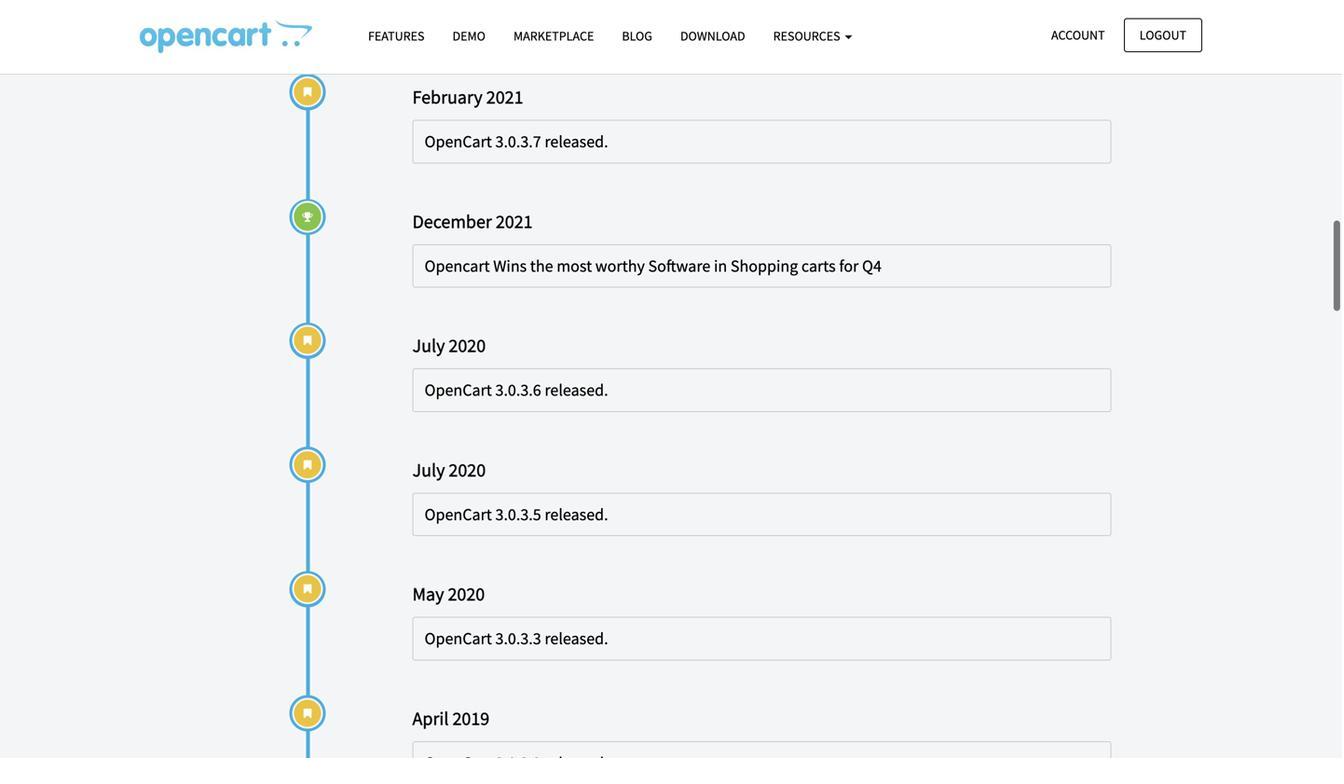 Task type: vqa. For each thing, say whether or not it's contained in the screenshot.
Account
yes



Task type: locate. For each thing, give the bounding box(es) containing it.
1 july 2020 from the top
[[413, 334, 486, 357]]

1 vertical spatial 2020
[[449, 458, 486, 481]]

july 2020 for opencart 3.0.3.5 released.
[[413, 458, 486, 481]]

opencart 3.0.3.7 released.
[[425, 131, 609, 152]]

opencart left '3.0.3.5'
[[425, 504, 492, 525]]

demo link
[[439, 20, 500, 52]]

july for opencart 3.0.3.5 released.
[[413, 458, 445, 481]]

february
[[413, 85, 483, 109]]

july 2020 down opencart at the top left
[[413, 334, 486, 357]]

released. right '3.0.3.5'
[[545, 504, 609, 525]]

download
[[681, 28, 746, 44]]

features link
[[354, 20, 439, 52]]

demo
[[453, 28, 486, 44]]

released. for opencart 3.0.3.3 released.
[[545, 628, 609, 649]]

2021 up opencart 3.0.3.7 released. at the left top
[[487, 85, 524, 109]]

download link
[[667, 20, 760, 52]]

opencart down february 2021
[[425, 131, 492, 152]]

1 july from the top
[[413, 334, 445, 357]]

released. right "3.0.3.3"
[[545, 628, 609, 649]]

july 2020 up opencart 3.0.3.5 released.
[[413, 458, 486, 481]]

opencart
[[425, 131, 492, 152], [425, 380, 492, 401], [425, 504, 492, 525], [425, 628, 492, 649]]

0 vertical spatial 2020
[[449, 334, 486, 357]]

opencart for opencart 3.0.3.3 released.
[[425, 628, 492, 649]]

opencart for opencart 3.0.3.7 released.
[[425, 131, 492, 152]]

1 vertical spatial july
[[413, 458, 445, 481]]

software
[[649, 255, 711, 276]]

july for opencart 3.0.3.6 released.
[[413, 334, 445, 357]]

opencart left 3.0.3.6
[[425, 380, 492, 401]]

2020 up "opencart 3.0.3.6 released."
[[449, 334, 486, 357]]

2021
[[487, 85, 524, 109], [496, 210, 533, 233]]

2021 up wins on the top left
[[496, 210, 533, 233]]

0 vertical spatial july
[[413, 334, 445, 357]]

december 2021
[[413, 210, 533, 233]]

2021 for february 2021
[[487, 85, 524, 109]]

3.0.3.6
[[496, 380, 542, 401]]

3.0.3.5
[[496, 504, 542, 525]]

may 2020
[[413, 582, 485, 606]]

april 2019
[[413, 707, 490, 730]]

marketplace link
[[500, 20, 608, 52]]

logout link
[[1124, 18, 1203, 52]]

opencart 3.0.3.3 released.
[[425, 628, 609, 649]]

0 vertical spatial 2021
[[487, 85, 524, 109]]

july 2020
[[413, 334, 486, 357], [413, 458, 486, 481]]

0 vertical spatial july 2020
[[413, 334, 486, 357]]

q4
[[863, 255, 882, 276]]

3 opencart from the top
[[425, 504, 492, 525]]

2 july 2020 from the top
[[413, 458, 486, 481]]

opencart down may 2020
[[425, 628, 492, 649]]

1 opencart from the top
[[425, 131, 492, 152]]

for
[[840, 255, 859, 276]]

2 released. from the top
[[545, 380, 609, 401]]

released. right 3.0.3.7
[[545, 131, 609, 152]]

2020 for 3.0.3.6
[[449, 334, 486, 357]]

opencart for opencart 3.0.3.6 released.
[[425, 380, 492, 401]]

2020 for 3.0.3.3
[[448, 582, 485, 606]]

opencart wins the most worthy software in shopping carts for q4
[[425, 255, 882, 276]]

2020 right may
[[448, 582, 485, 606]]

2021 for december 2021
[[496, 210, 533, 233]]

2020 for 3.0.3.5
[[449, 458, 486, 481]]

worthy
[[596, 255, 645, 276]]

released.
[[545, 131, 609, 152], [545, 380, 609, 401], [545, 504, 609, 525], [545, 628, 609, 649]]

3 released. from the top
[[545, 504, 609, 525]]

4 released. from the top
[[545, 628, 609, 649]]

2020 up opencart 3.0.3.5 released.
[[449, 458, 486, 481]]

1 vertical spatial july 2020
[[413, 458, 486, 481]]

2 vertical spatial 2020
[[448, 582, 485, 606]]

july
[[413, 334, 445, 357], [413, 458, 445, 481]]

2 opencart from the top
[[425, 380, 492, 401]]

marketplace
[[514, 28, 594, 44]]

resources
[[774, 28, 843, 44]]

1 vertical spatial 2021
[[496, 210, 533, 233]]

2 july from the top
[[413, 458, 445, 481]]

resources link
[[760, 20, 867, 52]]

2020
[[449, 334, 486, 357], [449, 458, 486, 481], [448, 582, 485, 606]]

february 2021
[[413, 85, 524, 109]]

4 opencart from the top
[[425, 628, 492, 649]]

1 released. from the top
[[545, 131, 609, 152]]

released. right 3.0.3.6
[[545, 380, 609, 401]]



Task type: describe. For each thing, give the bounding box(es) containing it.
features
[[368, 28, 425, 44]]

logout
[[1140, 27, 1187, 43]]

2019
[[453, 707, 490, 730]]

most
[[557, 255, 592, 276]]

opencart for opencart 3.0.3.5 released.
[[425, 504, 492, 525]]

3.0.3.3
[[496, 628, 542, 649]]

opencart 3.0.3.6 released.
[[425, 380, 609, 401]]

opencart - company image
[[140, 20, 312, 53]]

released. for opencart 3.0.3.6 released.
[[545, 380, 609, 401]]

may
[[413, 582, 444, 606]]

released. for opencart 3.0.3.7 released.
[[545, 131, 609, 152]]

3.0.3.7
[[496, 131, 542, 152]]

december
[[413, 210, 492, 233]]

account
[[1052, 27, 1106, 43]]

carts
[[802, 255, 836, 276]]

opencart
[[425, 255, 490, 276]]

blog
[[622, 28, 653, 44]]

shopping
[[731, 255, 799, 276]]

account link
[[1036, 18, 1121, 52]]

released. for opencart 3.0.3.5 released.
[[545, 504, 609, 525]]

in
[[714, 255, 728, 276]]

april
[[413, 707, 449, 730]]

july 2020 for opencart 3.0.3.6 released.
[[413, 334, 486, 357]]

wins
[[494, 255, 527, 276]]

blog link
[[608, 20, 667, 52]]

opencart 3.0.3.5 released.
[[425, 504, 609, 525]]

the
[[530, 255, 554, 276]]



